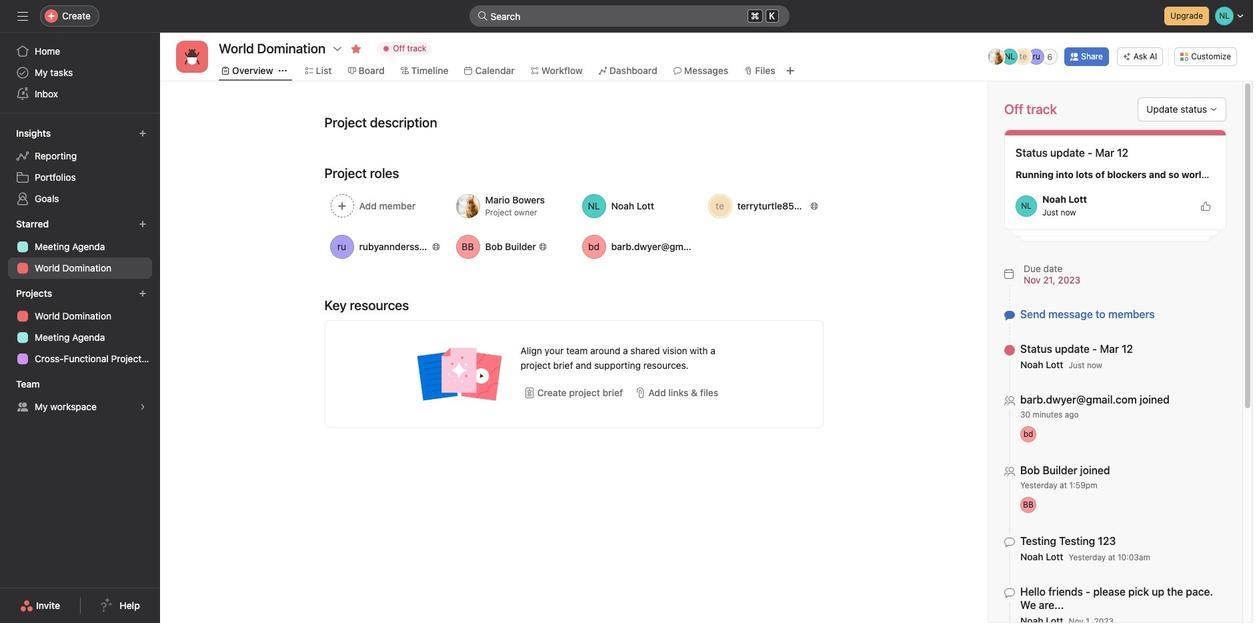 Task type: locate. For each thing, give the bounding box(es) containing it.
global element
[[0, 33, 160, 113]]

hide sidebar image
[[17, 11, 28, 21]]

tab actions image
[[279, 67, 287, 75]]

remove from starred image
[[351, 43, 362, 54]]

bug image
[[184, 49, 200, 65]]

see details, my workspace image
[[139, 403, 147, 411]]

0 likes. click to like this task image
[[1201, 200, 1212, 211]]

show options image
[[332, 43, 343, 54]]

Search tasks, projects, and more text field
[[469, 5, 790, 27]]

None field
[[469, 5, 790, 27]]



Task type: describe. For each thing, give the bounding box(es) containing it.
add tab image
[[785, 65, 796, 76]]

add items to starred image
[[139, 220, 147, 228]]

update status image
[[1210, 105, 1218, 113]]

projects element
[[0, 282, 160, 372]]

prominent image
[[477, 11, 488, 21]]

insights element
[[0, 121, 160, 212]]

new project or portfolio image
[[139, 290, 147, 298]]

starred element
[[0, 212, 160, 282]]

teams element
[[0, 372, 160, 420]]

latest status update element
[[1005, 129, 1254, 230]]

new insights image
[[139, 129, 147, 137]]



Task type: vqa. For each thing, say whether or not it's contained in the screenshot.
Add to starred icon
no



